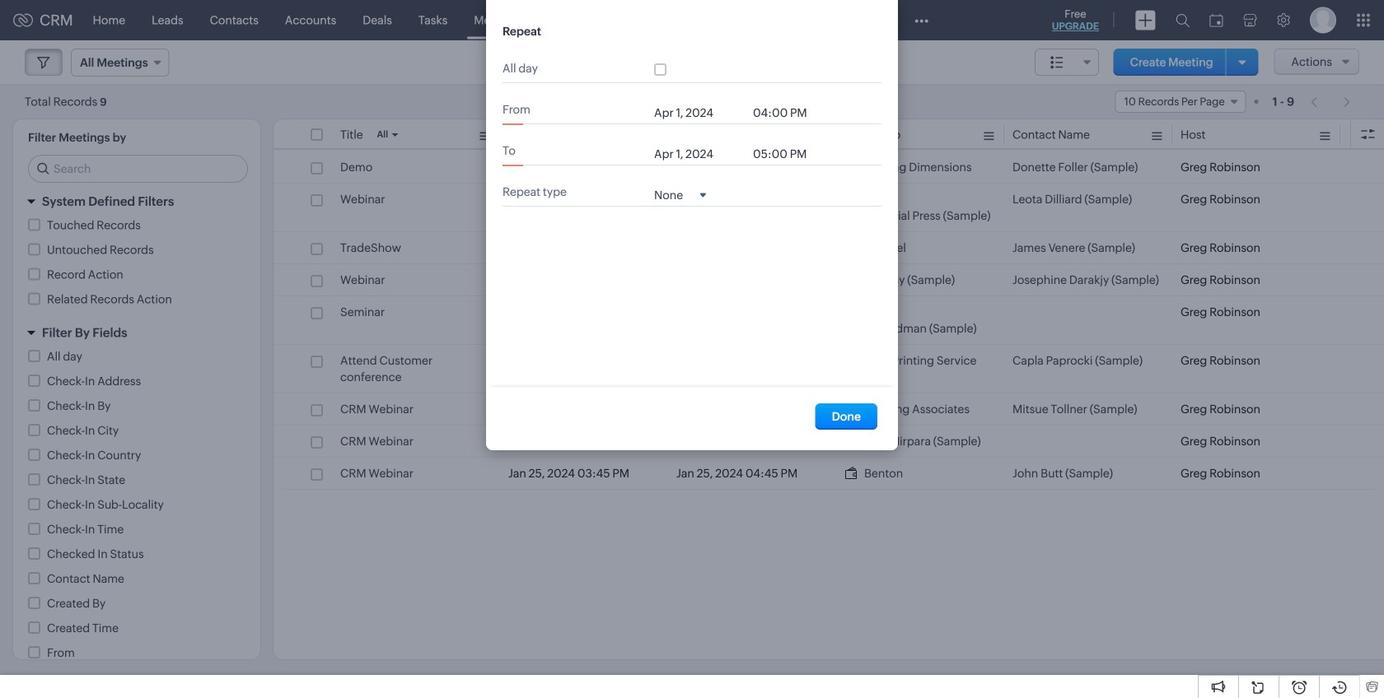 Task type: vqa. For each thing, say whether or not it's contained in the screenshot.
Upgrade
no



Task type: describe. For each thing, give the bounding box(es) containing it.
Search text field
[[29, 156, 247, 182]]

mmm d, yyyy text field for hh:mm a text box
[[654, 147, 745, 161]]

profile element
[[1300, 0, 1346, 40]]

hh:mm a text field
[[753, 147, 819, 161]]

mmm d, yyyy text field for hh:mm a text field
[[654, 106, 745, 119]]



Task type: locate. For each thing, give the bounding box(es) containing it.
None button
[[815, 404, 877, 430]]

1 vertical spatial mmm d, yyyy text field
[[654, 147, 745, 161]]

2 mmm d, yyyy text field from the top
[[654, 147, 745, 161]]

mmm d, yyyy text field
[[654, 106, 745, 119], [654, 147, 745, 161]]

logo image
[[13, 14, 33, 27]]

navigation
[[1303, 90, 1359, 114]]

1 mmm d, yyyy text field from the top
[[654, 106, 745, 119]]

None field
[[654, 188, 706, 202]]

hh:mm a text field
[[753, 106, 819, 119]]

row group
[[274, 152, 1384, 490]]

profile image
[[1310, 7, 1336, 33]]

0 vertical spatial mmm d, yyyy text field
[[654, 106, 745, 119]]



